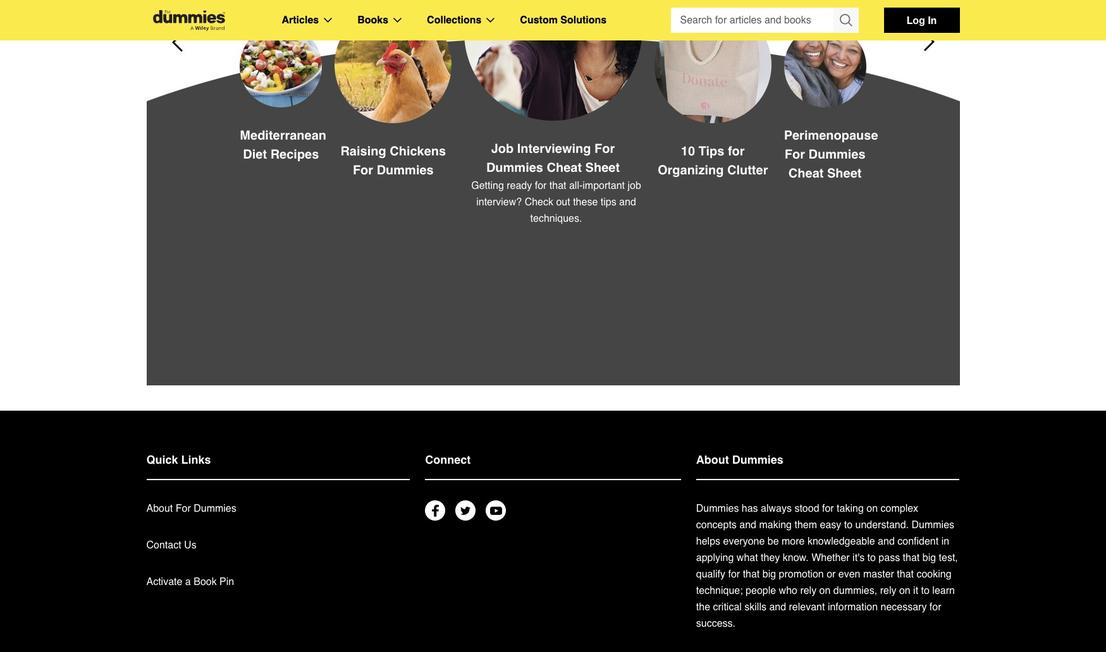 Task type: vqa. For each thing, say whether or not it's contained in the screenshot.
Sheet
yes



Task type: describe. For each thing, give the bounding box(es) containing it.
the
[[696, 602, 710, 613]]

more
[[782, 536, 805, 548]]

recipes
[[270, 147, 319, 162]]

book
[[194, 577, 217, 588]]

mediterranean diet recipes link
[[234, 25, 328, 164]]

custom solutions link
[[520, 12, 607, 28]]

that inside job interviewing for dummies cheat sheet getting ready for that all-important job interview? check out these tips and techniques.
[[549, 180, 566, 191]]

0 vertical spatial to
[[844, 520, 852, 531]]

for inside job interviewing for dummies cheat sheet getting ready for that all-important job interview? check out these tips and techniques.
[[594, 141, 615, 156]]

relevant
[[789, 602, 825, 613]]

skills
[[744, 602, 766, 613]]

raising chickens for dummies link
[[328, 6, 458, 180]]

contact us
[[146, 540, 196, 551]]

1 rely from the left
[[800, 586, 816, 597]]

articles
[[282, 15, 319, 26]]

complex
[[881, 503, 918, 515]]

about dummies
[[696, 453, 783, 467]]

dummies inside perimenopause for dummies cheat sheet
[[808, 147, 865, 162]]

2 horizontal spatial on
[[899, 586, 910, 597]]

these
[[573, 196, 598, 208]]

important
[[583, 180, 625, 191]]

dummies up us
[[194, 503, 236, 515]]

that down what
[[743, 569, 760, 581]]

log
[[907, 14, 925, 26]]

0 vertical spatial big
[[922, 553, 936, 564]]

diet
[[243, 147, 267, 162]]

raising
[[340, 144, 386, 159]]

contact us link
[[146, 540, 196, 551]]

contact
[[146, 540, 181, 551]]

0 horizontal spatial big
[[762, 569, 776, 581]]

logo image
[[146, 10, 231, 31]]

dummies inside job interviewing for dummies cheat sheet getting ready for that all-important job interview? check out these tips and techniques.
[[486, 160, 543, 175]]

check
[[525, 196, 553, 208]]

understand.
[[855, 520, 909, 531]]

learn
[[932, 586, 955, 597]]

dummies inside raising chickens for dummies
[[377, 163, 434, 178]]

collections
[[427, 15, 481, 26]]

even
[[838, 569, 860, 581]]

stood
[[795, 503, 819, 515]]

activate a book pin
[[146, 577, 234, 588]]

master
[[863, 569, 894, 581]]

be
[[768, 536, 779, 548]]

log in link
[[884, 8, 960, 33]]

promotion
[[779, 569, 824, 581]]

1 horizontal spatial on
[[867, 503, 878, 515]]

for inside raising chickens for dummies
[[353, 163, 373, 178]]

10 tips for organizing clutter
[[658, 144, 768, 178]]

books
[[357, 15, 388, 26]]

us
[[184, 540, 196, 551]]

dummies up "concepts"
[[696, 503, 739, 515]]

perimenopause for dummies cheat sheet link
[[778, 25, 878, 183]]

them
[[795, 520, 817, 531]]

job
[[628, 180, 641, 191]]

dummies has always stood for taking on complex concepts and making them easy to understand. dummies helps everyone be more knowledgeable and confident in applying what they know. whether it's to pass that big test, qualify for that big promotion or even master that cooking technique; people who rely on dummies, rely on it to learn the critical skills and relevant information necessary for success.
[[696, 503, 958, 630]]

cheat inside perimenopause for dummies cheat sheet
[[788, 166, 824, 181]]

taking
[[837, 503, 864, 515]]

tips
[[601, 196, 616, 208]]

custom
[[520, 15, 558, 26]]

in
[[928, 14, 937, 26]]

all-
[[569, 180, 583, 191]]

critical
[[713, 602, 742, 613]]

tips
[[699, 144, 724, 159]]

whether
[[811, 553, 850, 564]]

for up us
[[176, 503, 191, 515]]

0 horizontal spatial on
[[819, 586, 831, 597]]

dummies up has
[[732, 453, 783, 467]]

test,
[[939, 553, 958, 564]]

interview?
[[476, 196, 522, 208]]

that down confident
[[903, 553, 920, 564]]

for down learn
[[929, 602, 941, 613]]

cookie consent banner dialog
[[0, 607, 1106, 653]]

a
[[185, 577, 191, 588]]

job interviewing for dummies cheat sheet getting ready for that all-important job interview? check out these tips and techniques.
[[471, 141, 641, 224]]



Task type: locate. For each thing, give the bounding box(es) containing it.
and up pass
[[878, 536, 895, 548]]

techniques.
[[530, 213, 582, 224]]

1 vertical spatial to
[[867, 553, 876, 564]]

on down the 'or'
[[819, 586, 831, 597]]

quick
[[146, 453, 178, 467]]

for down what
[[728, 569, 740, 581]]

dummies down chickens
[[377, 163, 434, 178]]

necessary
[[881, 602, 927, 613]]

on left it
[[899, 586, 910, 597]]

activate
[[146, 577, 182, 588]]

it
[[913, 586, 918, 597]]

and inside job interviewing for dummies cheat sheet getting ready for that all-important job interview? check out these tips and techniques.
[[619, 196, 636, 208]]

rely down master
[[880, 586, 896, 597]]

for down perimenopause
[[785, 147, 805, 162]]

1 horizontal spatial sheet
[[827, 166, 862, 181]]

mediterranean diet recipes
[[240, 128, 326, 162]]

on up understand.
[[867, 503, 878, 515]]

making
[[759, 520, 792, 531]]

group
[[671, 8, 858, 33]]

that up it
[[897, 569, 914, 581]]

custom solutions
[[520, 15, 607, 26]]

ready
[[507, 180, 532, 191]]

big
[[922, 553, 936, 564], [762, 569, 776, 581]]

cheat up all-
[[547, 160, 582, 175]]

about for about dummies
[[696, 453, 729, 467]]

Search for articles and books text field
[[671, 8, 834, 33]]

solutions
[[560, 15, 607, 26]]

2 horizontal spatial to
[[921, 586, 930, 597]]

information
[[828, 602, 878, 613]]

for
[[728, 144, 745, 159], [535, 180, 547, 191], [822, 503, 834, 515], [728, 569, 740, 581], [929, 602, 941, 613]]

sheet inside job interviewing for dummies cheat sheet getting ready for that all-important job interview? check out these tips and techniques.
[[585, 160, 620, 175]]

cheat
[[547, 160, 582, 175], [788, 166, 824, 181]]

about
[[696, 453, 729, 467], [146, 503, 173, 515]]

for up "easy"
[[822, 503, 834, 515]]

always
[[761, 503, 792, 515]]

dummies
[[808, 147, 865, 162], [486, 160, 543, 175], [377, 163, 434, 178], [732, 453, 783, 467], [194, 503, 236, 515], [696, 503, 739, 515], [912, 520, 954, 531]]

1 horizontal spatial rely
[[880, 586, 896, 597]]

chickens
[[390, 144, 446, 159]]

getting
[[471, 180, 504, 191]]

perimenopause for dummies cheat sheet
[[784, 128, 878, 181]]

for
[[594, 141, 615, 156], [785, 147, 805, 162], [353, 163, 373, 178], [176, 503, 191, 515]]

everyone
[[723, 536, 765, 548]]

and down who
[[769, 602, 786, 613]]

0 horizontal spatial to
[[844, 520, 852, 531]]

quick links
[[146, 453, 211, 467]]

in
[[941, 536, 949, 548]]

for inside perimenopause for dummies cheat sheet
[[785, 147, 805, 162]]

organizing
[[658, 163, 724, 178]]

has
[[742, 503, 758, 515]]

on
[[867, 503, 878, 515], [819, 586, 831, 597], [899, 586, 910, 597]]

log in
[[907, 14, 937, 26]]

2 vertical spatial to
[[921, 586, 930, 597]]

technique;
[[696, 586, 743, 597]]

for inside "10 tips for organizing clutter"
[[728, 144, 745, 159]]

dummies up ready
[[486, 160, 543, 175]]

who
[[779, 586, 797, 597]]

sheet up important
[[585, 160, 620, 175]]

dummies up in
[[912, 520, 954, 531]]

for up 'check'
[[535, 180, 547, 191]]

10 tips for organizing clutter link
[[648, 6, 778, 246]]

0 horizontal spatial about
[[146, 503, 173, 515]]

sheet inside perimenopause for dummies cheat sheet
[[827, 166, 862, 181]]

people
[[746, 586, 776, 597]]

dummies down perimenopause
[[808, 147, 865, 162]]

to down taking
[[844, 520, 852, 531]]

pass
[[879, 553, 900, 564]]

job
[[491, 141, 514, 156]]

0 horizontal spatial rely
[[800, 586, 816, 597]]

about for dummies
[[146, 503, 236, 515]]

they
[[761, 553, 780, 564]]

and
[[619, 196, 636, 208], [739, 520, 756, 531], [878, 536, 895, 548], [769, 602, 786, 613]]

concepts
[[696, 520, 737, 531]]

about for dummies link
[[146, 503, 236, 515]]

success.
[[696, 618, 735, 630]]

rely up relevant
[[800, 586, 816, 597]]

for up important
[[594, 141, 615, 156]]

raising chickens for dummies
[[340, 144, 446, 178]]

clutter
[[727, 163, 768, 178]]

1 vertical spatial big
[[762, 569, 776, 581]]

sheet down perimenopause
[[827, 166, 862, 181]]

activate a book pin link
[[146, 577, 234, 588]]

links
[[181, 453, 211, 467]]

know.
[[783, 553, 809, 564]]

for inside job interviewing for dummies cheat sheet getting ready for that all-important job interview? check out these tips and techniques.
[[535, 180, 547, 191]]

sheet
[[585, 160, 620, 175], [827, 166, 862, 181]]

rely
[[800, 586, 816, 597], [880, 586, 896, 597]]

for up clutter
[[728, 144, 745, 159]]

or
[[827, 569, 836, 581]]

and down job
[[619, 196, 636, 208]]

big up cooking
[[922, 553, 936, 564]]

1 horizontal spatial about
[[696, 453, 729, 467]]

0 vertical spatial about
[[696, 453, 729, 467]]

to right it's
[[867, 553, 876, 564]]

confident
[[897, 536, 939, 548]]

1 horizontal spatial cheat
[[788, 166, 824, 181]]

open article categories image
[[324, 18, 332, 23]]

for down raising
[[353, 163, 373, 178]]

big down they
[[762, 569, 776, 581]]

open book categories image
[[393, 18, 402, 23]]

10
[[681, 144, 695, 159]]

what
[[737, 553, 758, 564]]

0 horizontal spatial sheet
[[585, 160, 620, 175]]

it's
[[852, 553, 865, 564]]

connect
[[425, 453, 471, 467]]

1 vertical spatial about
[[146, 503, 173, 515]]

pin
[[220, 577, 234, 588]]

open collections list image
[[487, 18, 495, 23]]

that up out
[[549, 180, 566, 191]]

1 horizontal spatial to
[[867, 553, 876, 564]]

mediterranean
[[240, 128, 326, 143]]

to
[[844, 520, 852, 531], [867, 553, 876, 564], [921, 586, 930, 597]]

cooking
[[917, 569, 951, 581]]

cheat inside job interviewing for dummies cheat sheet getting ready for that all-important job interview? check out these tips and techniques.
[[547, 160, 582, 175]]

about for about for dummies
[[146, 503, 173, 515]]

dummies,
[[833, 586, 877, 597]]

to right it
[[921, 586, 930, 597]]

interviewing
[[517, 141, 591, 156]]

applying
[[696, 553, 734, 564]]

2 rely from the left
[[880, 586, 896, 597]]

out
[[556, 196, 570, 208]]

cheat down perimenopause
[[788, 166, 824, 181]]

1 horizontal spatial big
[[922, 553, 936, 564]]

0 horizontal spatial cheat
[[547, 160, 582, 175]]

and down has
[[739, 520, 756, 531]]

easy
[[820, 520, 841, 531]]

helps
[[696, 536, 720, 548]]

perimenopause
[[784, 128, 878, 143]]



